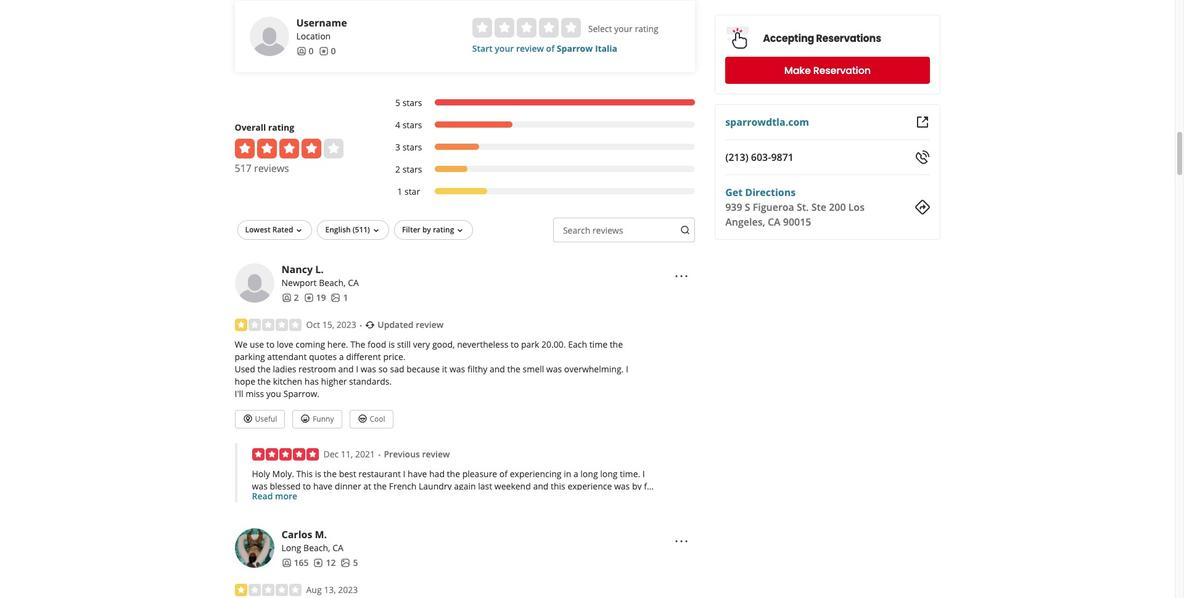 Task type: locate. For each thing, give the bounding box(es) containing it.
1 left star
[[397, 185, 402, 197]]

16 friends v2 image for nancy
[[282, 293, 291, 303]]

long left time.
[[600, 468, 618, 480]]

5 star rating image
[[252, 449, 319, 461]]

1 horizontal spatial a
[[445, 518, 450, 530]]

reviews element containing 0
[[319, 45, 336, 57]]

and inside holy moly. this is the best restaurant i have had the pleasure of experiencing in a long long time. i was blessed to have dinner at the french laundry again last weekend and this experience was by far much more outstanding.
[[533, 481, 549, 493]]

2 vertical spatial friends element
[[282, 557, 309, 570]]

5 up 4
[[395, 97, 400, 108]]

was up "standards."
[[361, 363, 376, 375]]

his
[[607, 518, 619, 530], [373, 530, 384, 542]]

1 vertical spatial of
[[500, 468, 508, 480]]

0 horizontal spatial rating
[[268, 121, 294, 133]]

field.
[[387, 530, 406, 542]]

far
[[644, 481, 655, 493]]

i
[[356, 363, 358, 375], [626, 363, 628, 375], [403, 468, 406, 480], [643, 468, 645, 480]]

0 vertical spatial is
[[389, 338, 395, 350]]

0 vertical spatial 16 photos v2 image
[[331, 293, 341, 303]]

2 vertical spatial review
[[422, 449, 450, 460]]

16 chevron down v2 image for english (511)
[[371, 226, 381, 235]]

  text field
[[553, 218, 695, 242]]

stars up 4 stars
[[403, 97, 422, 108]]

1 16 chevron down v2 image from the left
[[371, 226, 381, 235]]

is left the still
[[389, 338, 395, 350]]

1 vertical spatial by
[[632, 481, 642, 493]]

over down expert
[[354, 542, 372, 554]]

24 external link v2 image
[[915, 115, 930, 130]]

reviews element
[[319, 45, 336, 57], [304, 292, 326, 304], [314, 557, 336, 570]]

reviews element containing 12
[[314, 557, 336, 570]]

200
[[829, 200, 846, 214]]

your
[[614, 23, 633, 34], [495, 42, 514, 54]]

1 vertical spatial your
[[495, 42, 514, 54]]

beach, inside carlos m. long beach, ca
[[304, 542, 330, 554]]

get directions link
[[725, 186, 796, 199]]

was down time.
[[614, 481, 630, 493]]

english
[[325, 224, 351, 235]]

review down rating element
[[516, 42, 544, 54]]

0 horizontal spatial a
[[339, 351, 344, 363]]

5 for 5
[[353, 557, 358, 569]]

‼‼
[[440, 542, 448, 554]]

long up experience
[[581, 468, 598, 480]]

newport
[[282, 277, 317, 288]]

16 chevron down v2 image
[[371, 226, 381, 235], [455, 226, 465, 235]]

1 vertical spatial 2
[[294, 292, 299, 303]]

the left smell
[[507, 363, 521, 375]]

moly.
[[272, 468, 294, 480]]

ste
[[812, 200, 827, 214]]

to right use
[[266, 338, 275, 350]]

0 horizontal spatial over
[[316, 542, 334, 554]]

the
[[350, 338, 365, 350]]

None radio
[[472, 18, 492, 37], [517, 18, 537, 37], [561, 18, 581, 37], [472, 18, 492, 37], [517, 18, 537, 37], [561, 18, 581, 37]]

photo of carlos m. image
[[235, 529, 274, 568]]

in up this
[[564, 468, 571, 480]]

0 vertical spatial 16 friends v2 image
[[282, 293, 291, 303]]

this
[[551, 481, 565, 493]]

16 friends v2 image
[[282, 293, 291, 303], [282, 558, 291, 568]]

16 chevron down v2 image right the (511)
[[371, 226, 381, 235]]

weekend
[[495, 481, 531, 493]]

16 review v2 image down location
[[319, 46, 328, 56]]

0 horizontal spatial 2
[[294, 292, 299, 303]]

1 stars from the top
[[403, 97, 422, 108]]

16 photos v2 image for m.
[[341, 558, 351, 568]]

we left will
[[252, 542, 265, 554]]

filter reviews by 2 stars rating element
[[383, 163, 695, 176]]

16 chevron down v2 image right filter by rating
[[455, 226, 465, 235]]

a
[[339, 351, 344, 363], [574, 468, 578, 480], [445, 518, 450, 530]]

1 horizontal spatial 1
[[397, 185, 402, 197]]

a up experience
[[574, 468, 578, 480]]

1 vertical spatial is
[[315, 468, 321, 480]]

1 right 19
[[343, 292, 348, 303]]

your right select
[[614, 23, 633, 34]]

lowest rated button
[[237, 220, 312, 240]]

select
[[588, 23, 612, 34]]

pleasure
[[462, 468, 497, 480]]

in
[[564, 468, 571, 480], [363, 530, 371, 542]]

1 vertical spatial 1 star rating image
[[235, 584, 301, 597]]

1 horizontal spatial 0
[[331, 45, 336, 57]]

directions
[[745, 186, 796, 199]]

over down an
[[316, 542, 334, 554]]

0 vertical spatial your
[[614, 23, 633, 34]]

0 vertical spatial we
[[235, 338, 248, 350]]

funny button
[[292, 410, 342, 429]]

wonderful
[[452, 518, 493, 530]]

by right filter
[[422, 224, 431, 235]]

by left 'far'
[[632, 481, 642, 493]]

your right start at the left top
[[495, 42, 514, 54]]

(no rating) image
[[472, 18, 581, 37]]

beach, down m.
[[304, 542, 330, 554]]

5 inside photos element
[[353, 557, 358, 569]]

0 vertical spatial 2
[[395, 163, 400, 175]]

beach,
[[319, 277, 346, 288], [304, 542, 330, 554]]

0 vertical spatial friends element
[[296, 45, 314, 57]]

1 horizontal spatial by
[[632, 481, 642, 493]]

of left us.
[[319, 518, 327, 530]]

beach, for m.
[[304, 542, 330, 554]]

best
[[339, 468, 356, 480]]

back
[[295, 542, 314, 554]]

2 16 friends v2 image from the top
[[282, 558, 291, 568]]

16 chevron down v2 image inside the english (511) popup button
[[371, 226, 381, 235]]

2023 right 15,
[[337, 319, 356, 330]]

in down please
[[363, 530, 371, 542]]

1 vertical spatial reviews
[[593, 224, 623, 236]]

1 horizontal spatial ca
[[348, 277, 359, 288]]

0 vertical spatial 5
[[395, 97, 400, 108]]

1 inside filter reviews by 1 star rating element
[[397, 185, 402, 197]]

accepting reservations
[[763, 31, 881, 45]]

filter reviews by 3 stars rating element
[[383, 141, 695, 153]]

16 photos v2 image
[[331, 293, 341, 303], [341, 558, 351, 568]]

figueroa
[[753, 200, 794, 214]]

2 vertical spatial a
[[445, 518, 450, 530]]

oct 15, 2023
[[306, 319, 356, 330]]

2 horizontal spatial to
[[511, 338, 519, 350]]

standards.
[[349, 375, 392, 387]]

1 vertical spatial 16 review v2 image
[[314, 558, 324, 568]]

1 horizontal spatial we
[[252, 542, 265, 554]]

1 vertical spatial 16 photos v2 image
[[341, 558, 351, 568]]

4 stars from the top
[[403, 163, 422, 175]]

reviews down 4 star rating image
[[254, 161, 289, 175]]

kitchen
[[273, 375, 302, 387]]

friends element containing 165
[[282, 557, 309, 570]]

1 16 friends v2 image from the top
[[282, 293, 291, 303]]

1 horizontal spatial in
[[564, 468, 571, 480]]

16 photos v2 image right "12"
[[341, 558, 351, 568]]

0 vertical spatial of
[[546, 42, 555, 54]]

photos element containing 1
[[331, 292, 348, 304]]

2
[[395, 163, 400, 175], [294, 292, 299, 303]]

(213)
[[725, 151, 749, 164]]

reviews element right 165
[[314, 557, 336, 570]]

this
[[296, 468, 313, 480]]

friends element down location
[[296, 45, 314, 57]]

cool
[[370, 414, 385, 424]]

0 vertical spatial ca
[[768, 215, 781, 229]]

is right this
[[315, 468, 321, 480]]

1 vertical spatial friends element
[[282, 292, 299, 304]]

0 vertical spatial beach,
[[319, 277, 346, 288]]

review up very
[[416, 319, 444, 330]]

i down different
[[356, 363, 358, 375]]

2023
[[337, 319, 356, 330], [338, 584, 358, 596]]

0 horizontal spatial 0
[[309, 45, 314, 57]]

(511)
[[353, 224, 370, 235]]

24 phone v2 image
[[915, 150, 930, 165]]

to down this
[[303, 481, 311, 493]]

review for previous review
[[422, 449, 450, 460]]

friends element containing 0
[[296, 45, 314, 57]]

ca for l.
[[348, 277, 359, 288]]

you
[[266, 388, 281, 400]]

3 stars from the top
[[403, 141, 422, 153]]

friends element containing 2
[[282, 292, 299, 304]]

1 horizontal spatial his
[[607, 518, 619, 530]]

0 horizontal spatial his
[[373, 530, 384, 542]]

1 vertical spatial reviews element
[[304, 292, 326, 304]]

16 friends v2 image down newport
[[282, 293, 291, 303]]

ca inside nancy l. newport beach, ca
[[348, 277, 359, 288]]

2 horizontal spatial of
[[546, 42, 555, 54]]

16 chevron down v2 image for filter by rating
[[455, 226, 465, 235]]

rating up 4 star rating image
[[268, 121, 294, 133]]

1 1 star rating image from the top
[[235, 319, 301, 331]]

we up parking
[[235, 338, 248, 350]]

2 vertical spatial of
[[319, 518, 327, 530]]

0 horizontal spatial reviews
[[254, 161, 289, 175]]

0 vertical spatial 2023
[[337, 319, 356, 330]]

0
[[309, 45, 314, 57], [331, 45, 336, 57]]

0 horizontal spatial long
[[581, 468, 598, 480]]

his left wine
[[607, 518, 619, 530]]

1 vertical spatial 1
[[343, 292, 348, 303]]

review for updated review
[[416, 319, 444, 330]]

0 horizontal spatial ca
[[333, 542, 343, 554]]

1 horizontal spatial 16 chevron down v2 image
[[455, 226, 465, 235]]

holy moly. this is the best restaurant i have had the pleasure of experiencing in a long long time. i was blessed to have dinner at the french laundry again last weekend and this experience was by far much more outstanding.
[[252, 468, 655, 505]]

0 vertical spatial reviews
[[254, 161, 289, 175]]

sparrow
[[557, 42, 593, 54]]

0 vertical spatial 16 review v2 image
[[319, 46, 328, 56]]

1 horizontal spatial of
[[500, 468, 508, 480]]

photos element containing 5
[[341, 557, 358, 570]]

and down "experiencing"
[[533, 481, 549, 493]]

oct
[[306, 319, 320, 330]]

2 down 3
[[395, 163, 400, 175]]

0 vertical spatial a
[[339, 351, 344, 363]]

16 chevron down v2 image inside filter by rating "dropdown button"
[[455, 226, 465, 235]]

was right smell
[[546, 363, 562, 375]]

friends element for carlos
[[282, 557, 309, 570]]

ca inside get directions 939 s figueroa st. ste 200 los angeles, ca 90015
[[768, 215, 781, 229]]

1 horizontal spatial reviews
[[593, 224, 623, 236]]

stars up star
[[403, 163, 422, 175]]

0 down username location
[[331, 45, 336, 57]]

0 vertical spatial in
[[564, 468, 571, 480]]

16 update v2 image
[[365, 320, 375, 330]]

english (511)
[[325, 224, 370, 235]]

0 horizontal spatial have
[[313, 481, 333, 493]]

2 left 16 review v2 icon
[[294, 292, 299, 303]]

20.00.
[[542, 338, 566, 350]]

search image
[[680, 225, 690, 235]]

0 vertical spatial by
[[422, 224, 431, 235]]

and down expert
[[336, 542, 351, 554]]

2 horizontal spatial ca
[[768, 215, 781, 229]]

photos element
[[331, 292, 348, 304], [341, 557, 358, 570]]

photos element right 19
[[331, 292, 348, 304]]

of up the weekend in the bottom of the page
[[500, 468, 508, 480]]

0 vertical spatial 1 star rating image
[[235, 319, 301, 331]]

16 review v2 image
[[319, 46, 328, 56], [314, 558, 324, 568]]

start your review of sparrow italia
[[472, 42, 617, 54]]

1 horizontal spatial 2
[[395, 163, 400, 175]]

1 star rating image down will
[[235, 584, 301, 597]]

filter reviews by 5 stars rating element
[[383, 97, 695, 109]]

1 vertical spatial beach,
[[304, 542, 330, 554]]

0 right 16 friends v2 image
[[309, 45, 314, 57]]

photos element right "12"
[[341, 557, 358, 570]]

0 vertical spatial photos element
[[331, 292, 348, 304]]

1 horizontal spatial over
[[354, 542, 372, 554]]

rating
[[635, 23, 659, 34], [268, 121, 294, 133], [433, 224, 454, 235]]

2 vertical spatial rating
[[433, 224, 454, 235]]

16 photos v2 image for l.
[[331, 293, 341, 303]]

rating inside "dropdown button"
[[433, 224, 454, 235]]

be
[[283, 542, 293, 554]]

rating element
[[472, 18, 581, 37]]

1 vertical spatial ca
[[348, 277, 359, 288]]

his down ask
[[373, 530, 384, 542]]

and
[[338, 363, 354, 375], [490, 363, 505, 375], [533, 481, 549, 493], [495, 518, 511, 530], [252, 530, 267, 542], [336, 542, 351, 554]]

read more button
[[252, 491, 297, 503]]

quotes
[[309, 351, 337, 363]]

i right time.
[[643, 468, 645, 480]]

friends element
[[296, 45, 314, 57], [282, 292, 299, 304], [282, 557, 309, 570]]

rating right select
[[635, 23, 659, 34]]

lowest
[[245, 224, 271, 235]]

1 horizontal spatial to
[[303, 481, 311, 493]]

have up french on the left of the page
[[408, 468, 427, 480]]

use
[[250, 338, 264, 350]]

reviews element down location
[[319, 45, 336, 57]]

review up had at left bottom
[[422, 449, 450, 460]]

1 vertical spatial we
[[252, 542, 265, 554]]

2 horizontal spatial a
[[574, 468, 578, 480]]

19
[[316, 292, 326, 303]]

0 horizontal spatial 16 chevron down v2 image
[[371, 226, 381, 235]]

16 review v2 image left "12"
[[314, 558, 324, 568]]

1 vertical spatial photos element
[[341, 557, 358, 570]]

1 vertical spatial 16 friends v2 image
[[282, 558, 291, 568]]

1 vertical spatial a
[[574, 468, 578, 480]]

4 stars
[[395, 119, 422, 131]]

still
[[397, 338, 411, 350]]

of for italia
[[546, 42, 555, 54]]

have up outstanding.
[[313, 481, 333, 493]]

rating right filter
[[433, 224, 454, 235]]

0 horizontal spatial 1
[[343, 292, 348, 303]]

of left 'sparrow' on the top of the page
[[546, 42, 555, 54]]

to left park
[[511, 338, 519, 350]]

more down moly.
[[275, 491, 297, 502]]

1 vertical spatial 2023
[[338, 584, 358, 596]]

menu image
[[674, 534, 689, 549]]

2 1 star rating image from the top
[[235, 584, 301, 597]]

1 horizontal spatial 5
[[395, 97, 400, 108]]

beach, inside nancy l. newport beach, ca
[[319, 277, 346, 288]]

location
[[296, 30, 331, 42]]

blessed
[[270, 481, 301, 493]]

0 horizontal spatial we
[[235, 338, 248, 350]]

of inside kenny took care of us. please ask for him. what a wonderful and kind person. he knows his wine and food. clearly an expert in his field. we will be back over and over again. so happy ‼‼
[[319, 518, 327, 530]]

the right had at left bottom
[[447, 468, 460, 480]]

holy
[[252, 468, 270, 480]]

friends element down newport
[[282, 292, 299, 304]]

0 horizontal spatial of
[[319, 518, 327, 530]]

long
[[581, 468, 598, 480], [600, 468, 618, 480]]

2023 for oct 15, 2023
[[337, 319, 356, 330]]

0 horizontal spatial is
[[315, 468, 321, 480]]

to
[[266, 338, 275, 350], [511, 338, 519, 350], [303, 481, 311, 493]]

reviews element for m.
[[314, 557, 336, 570]]

overall
[[235, 121, 266, 133]]

2 stars
[[395, 163, 422, 175]]

1 for 1 star
[[397, 185, 402, 197]]

2 vertical spatial reviews element
[[314, 557, 336, 570]]

0 horizontal spatial in
[[363, 530, 371, 542]]

a down here. on the bottom of the page
[[339, 351, 344, 363]]

again
[[454, 481, 476, 493]]

0 horizontal spatial your
[[495, 42, 514, 54]]

please
[[343, 518, 369, 530]]

friends element down long in the left of the page
[[282, 557, 309, 570]]

1 horizontal spatial rating
[[433, 224, 454, 235]]

m.
[[315, 528, 327, 542]]

16 friends v2 image left 165
[[282, 558, 291, 568]]

1 star rating image
[[235, 319, 301, 331], [235, 584, 301, 597]]

16 photos v2 image right 19
[[331, 293, 341, 303]]

and right filthy
[[490, 363, 505, 375]]

5 right "12"
[[353, 557, 358, 569]]

beach, down the l.
[[319, 277, 346, 288]]

0 horizontal spatial by
[[422, 224, 431, 235]]

1 vertical spatial review
[[416, 319, 444, 330]]

1 vertical spatial in
[[363, 530, 371, 542]]

1 long from the left
[[581, 468, 598, 480]]

reviews element containing 19
[[304, 292, 326, 304]]

hope
[[235, 375, 255, 387]]

1 horizontal spatial long
[[600, 468, 618, 480]]

0 vertical spatial have
[[408, 468, 427, 480]]

None radio
[[495, 18, 514, 37], [539, 18, 559, 37], [495, 18, 514, 37], [539, 18, 559, 37]]

your for start
[[495, 42, 514, 54]]

1 star rating image up use
[[235, 319, 301, 331]]

read more
[[252, 491, 297, 502]]

stars right 4
[[403, 119, 422, 131]]

1 vertical spatial rating
[[268, 121, 294, 133]]

los
[[849, 200, 865, 214]]

by inside "dropdown button"
[[422, 224, 431, 235]]

2 16 chevron down v2 image from the left
[[455, 226, 465, 235]]

1 star rating image for carlos
[[235, 584, 301, 597]]

0 vertical spatial 1
[[397, 185, 402, 197]]

2 stars from the top
[[403, 119, 422, 131]]

nancy l. link
[[282, 263, 324, 276]]

carlos m. long beach, ca
[[282, 528, 343, 554]]

2 vertical spatial ca
[[333, 542, 343, 554]]

clearly
[[293, 530, 320, 542]]

more down blessed
[[277, 493, 299, 505]]

stars right 3
[[403, 141, 422, 153]]

experience
[[568, 481, 612, 493]]

reviews right search
[[593, 224, 623, 236]]

the
[[610, 338, 623, 350], [257, 363, 271, 375], [507, 363, 521, 375], [258, 375, 271, 387], [324, 468, 337, 480], [447, 468, 460, 480], [374, 481, 387, 493]]

0 horizontal spatial 5
[[353, 557, 358, 569]]

was
[[361, 363, 376, 375], [450, 363, 465, 375], [546, 363, 562, 375], [252, 481, 268, 493], [614, 481, 630, 493]]

italia
[[595, 42, 617, 54]]

expert
[[335, 530, 361, 542]]

had
[[429, 468, 445, 480]]

1 horizontal spatial your
[[614, 23, 633, 34]]

1 vertical spatial 5
[[353, 557, 358, 569]]

1 horizontal spatial is
[[389, 338, 395, 350]]

more
[[275, 491, 297, 502], [277, 493, 299, 505]]

2023 right 13,
[[338, 584, 358, 596]]

reviews element down newport
[[304, 292, 326, 304]]

a right 'what'
[[445, 518, 450, 530]]

2 horizontal spatial rating
[[635, 23, 659, 34]]

updated review
[[378, 319, 444, 330]]

restaurant
[[359, 468, 401, 480]]

0 vertical spatial rating
[[635, 23, 659, 34]]

stars for 2 stars
[[403, 163, 422, 175]]

ca inside carlos m. long beach, ca
[[333, 542, 343, 554]]



Task type: vqa. For each thing, say whether or not it's contained in the screenshot.
REVIEWS element corresponding to L.
yes



Task type: describe. For each thing, give the bounding box(es) containing it.
to inside holy moly. this is the best restaurant i have had the pleasure of experiencing in a long long time. i was blessed to have dinner at the french laundry again last weekend and this experience was by far much more outstanding.
[[303, 481, 311, 493]]

the down parking
[[257, 363, 271, 375]]

90015
[[783, 215, 811, 229]]

and up higher
[[338, 363, 354, 375]]

is inside holy moly. this is the best restaurant i have had the pleasure of experiencing in a long long time. i was blessed to have dinner at the french laundry again last weekend and this experience was by far much more outstanding.
[[315, 468, 321, 480]]

stars for 5 stars
[[403, 97, 422, 108]]

kenny
[[252, 518, 277, 530]]

beach, for l.
[[319, 277, 346, 288]]

and down kenny
[[252, 530, 267, 542]]

3 stars
[[395, 141, 422, 153]]

so
[[400, 542, 410, 554]]

4 star rating image
[[235, 139, 343, 158]]

filter reviews by 4 stars rating element
[[383, 119, 695, 131]]

16 review v2 image for m.
[[314, 558, 324, 568]]

16 useful v2 image
[[243, 414, 253, 424]]

good,
[[432, 338, 455, 350]]

stars for 3 stars
[[403, 141, 422, 153]]

16 friends v2 image
[[296, 46, 306, 56]]

carlos m. link
[[282, 528, 327, 542]]

of for please
[[319, 518, 327, 530]]

the up miss
[[258, 375, 271, 387]]

i up french on the left of the page
[[403, 468, 406, 480]]

reviews for 517 reviews
[[254, 161, 289, 175]]

used
[[235, 363, 255, 375]]

and left kind
[[495, 518, 511, 530]]

english (511) button
[[317, 220, 389, 240]]

ask
[[372, 518, 385, 530]]

reviews for search reviews
[[593, 224, 623, 236]]

939
[[725, 200, 742, 214]]

at
[[363, 481, 371, 493]]

outstanding.
[[301, 493, 351, 505]]

previous review
[[384, 449, 450, 460]]

we inside we use to love coming here. the food is still very good, nevertheless to park 20.00. each time the parking attendant quotes a different price. used the ladies restroom and i was so sad because it was filthy and the smell was overwhelming. i hope the kitchen has higher standards. i'll miss you sparrow.
[[235, 338, 248, 350]]

happy
[[412, 542, 437, 554]]

16 friends v2 image for carlos
[[282, 558, 291, 568]]

angeles,
[[725, 215, 765, 229]]

aug 13, 2023
[[306, 584, 358, 596]]

2023 for aug 13, 2023
[[338, 584, 358, 596]]

i right overwhelming. on the bottom of the page
[[626, 363, 628, 375]]

menu image
[[674, 269, 689, 283]]

16 review v2 image for location
[[319, 46, 328, 56]]

more inside dropdown button
[[275, 491, 297, 502]]

16 review v2 image
[[304, 293, 314, 303]]

french
[[389, 481, 417, 493]]

select your rating
[[588, 23, 659, 34]]

0 horizontal spatial to
[[266, 338, 275, 350]]

by inside holy moly. this is the best restaurant i have had the pleasure of experiencing in a long long time. i was blessed to have dinner at the french laundry again last weekend and this experience was by far much more outstanding.
[[632, 481, 642, 493]]

food.
[[270, 530, 291, 542]]

accepting
[[763, 31, 814, 45]]

person.
[[533, 518, 563, 530]]

because
[[407, 363, 440, 375]]

funny
[[313, 414, 334, 424]]

s
[[745, 200, 750, 214]]

15,
[[322, 319, 334, 330]]

2 for 2
[[294, 292, 299, 303]]

smell
[[523, 363, 544, 375]]

1 vertical spatial have
[[313, 481, 333, 493]]

get
[[725, 186, 743, 199]]

kind
[[513, 518, 530, 530]]

more inside holy moly. this is the best restaurant i have had the pleasure of experiencing in a long long time. i was blessed to have dinner at the french laundry again last weekend and this experience was by far much more outstanding.
[[277, 493, 299, 505]]

16 chevron down v2 image
[[295, 226, 304, 235]]

a inside kenny took care of us. please ask for him. what a wonderful and kind person. he knows his wine and food. clearly an expert in his field. we will be back over and over again. so happy ‼‼
[[445, 518, 450, 530]]

2 long from the left
[[600, 468, 618, 480]]

was down holy
[[252, 481, 268, 493]]

star
[[405, 185, 420, 197]]

in inside kenny took care of us. please ask for him. what a wonderful and kind person. he knows his wine and food. clearly an expert in his field. we will be back over and over again. so happy ‼‼
[[363, 530, 371, 542]]

make reservation
[[784, 63, 871, 77]]

1 vertical spatial his
[[373, 530, 384, 542]]

much
[[252, 493, 275, 505]]

food
[[368, 338, 386, 350]]

the down restaurant
[[374, 481, 387, 493]]

photos element for nancy l.
[[331, 292, 348, 304]]

here.
[[327, 338, 348, 350]]

your for select
[[614, 23, 633, 34]]

miss
[[246, 388, 264, 400]]

useful
[[255, 414, 277, 424]]

filthy
[[467, 363, 487, 375]]

517
[[235, 161, 252, 175]]

16 funny v2 image
[[300, 414, 310, 424]]

aug
[[306, 584, 322, 596]]

ca for m.
[[333, 542, 343, 554]]

photos element for carlos m.
[[341, 557, 358, 570]]

filter reviews by 1 star rating element
[[383, 185, 695, 198]]

st.
[[797, 200, 809, 214]]

what
[[421, 518, 442, 530]]

1 over from the left
[[316, 542, 334, 554]]

5 for 5 stars
[[395, 97, 400, 108]]

nancy l. newport beach, ca
[[282, 263, 359, 288]]

stars for 4 stars
[[403, 119, 422, 131]]

read
[[252, 491, 273, 502]]

reviews element for location
[[319, 45, 336, 57]]

previous
[[384, 449, 420, 460]]

useful button
[[235, 410, 285, 429]]

username
[[296, 16, 347, 29]]

the left best
[[324, 468, 337, 480]]

we inside kenny took care of us. please ask for him. what a wonderful and kind person. he knows his wine and food. clearly an expert in his field. we will be back over and over again. so happy ‼‼
[[252, 542, 265, 554]]

parking
[[235, 351, 265, 363]]

higher
[[321, 375, 347, 387]]

search
[[563, 224, 590, 236]]

of inside holy moly. this is the best restaurant i have had the pleasure of experiencing in a long long time. i was blessed to have dinner at the french laundry again last weekend and this experience was by far much more outstanding.
[[500, 468, 508, 480]]

very
[[413, 338, 430, 350]]

1 for 1
[[343, 292, 348, 303]]

price.
[[383, 351, 406, 363]]

time.
[[620, 468, 640, 480]]

kenny took care of us. please ask for him. what a wonderful and kind person. he knows his wine and food. clearly an expert in his field. we will be back over and over again. so happy ‼‼
[[252, 518, 640, 554]]

1 0 from the left
[[309, 45, 314, 57]]

long
[[282, 542, 301, 554]]

24 directions v2 image
[[915, 200, 930, 215]]

l.
[[315, 263, 324, 276]]

filter by rating
[[402, 224, 454, 235]]

has
[[305, 375, 319, 387]]

i'll
[[235, 388, 243, 400]]

photo of username image
[[249, 16, 289, 56]]

16 cool v2 image
[[357, 414, 367, 424]]

sparrowdtla.com link
[[725, 115, 809, 129]]

1 star
[[397, 185, 420, 197]]

2021
[[355, 449, 375, 460]]

took
[[279, 518, 297, 530]]

photo of nancy l. image
[[235, 263, 274, 303]]

it
[[442, 363, 447, 375]]

so
[[379, 363, 388, 375]]

13,
[[324, 584, 336, 596]]

reviews element for l.
[[304, 292, 326, 304]]

0 vertical spatial his
[[607, 518, 619, 530]]

is inside we use to love coming here. the food is still very good, nevertheless to park 20.00. each time the parking attendant quotes a different price. used the ladies restroom and i was so sad because it was filthy and the smell was overwhelming. i hope the kitchen has higher standards. i'll miss you sparrow.
[[389, 338, 395, 350]]

a inside holy moly. this is the best restaurant i have had the pleasure of experiencing in a long long time. i was blessed to have dinner at the french laundry again last weekend and this experience was by far much more outstanding.
[[574, 468, 578, 480]]

dinner
[[335, 481, 361, 493]]

friends element for nancy
[[282, 292, 299, 304]]

make
[[784, 63, 811, 77]]

overall rating
[[235, 121, 294, 133]]

knows
[[579, 518, 605, 530]]

was right it
[[450, 363, 465, 375]]

for
[[387, 518, 399, 530]]

2 over from the left
[[354, 542, 372, 554]]

each
[[568, 338, 587, 350]]

a inside we use to love coming here. the food is still very good, nevertheless to park 20.00. each time the parking attendant quotes a different price. used the ladies restroom and i was so sad because it was filthy and the smell was overwhelming. i hope the kitchen has higher standards. i'll miss you sparrow.
[[339, 351, 344, 363]]

rating for filter by rating
[[433, 224, 454, 235]]

an
[[322, 530, 332, 542]]

in inside holy moly. this is the best restaurant i have had the pleasure of experiencing in a long long time. i was blessed to have dinner at the french laundry again last weekend and this experience was by far much more outstanding.
[[564, 468, 571, 480]]

coming
[[296, 338, 325, 350]]

the right time
[[610, 338, 623, 350]]

carlos
[[282, 528, 312, 542]]

friends element for username
[[296, 45, 314, 57]]

restroom
[[299, 363, 336, 375]]

0 vertical spatial review
[[516, 42, 544, 54]]

again.
[[374, 542, 398, 554]]

1 star rating image for nancy
[[235, 319, 301, 331]]

rating for select your rating
[[635, 23, 659, 34]]

experiencing
[[510, 468, 562, 480]]

2 0 from the left
[[331, 45, 336, 57]]

12
[[326, 557, 336, 569]]

nancy
[[282, 263, 313, 276]]

laundry
[[419, 481, 452, 493]]

1 horizontal spatial have
[[408, 468, 427, 480]]

5 stars
[[395, 97, 422, 108]]

2 for 2 stars
[[395, 163, 400, 175]]

will
[[267, 542, 280, 554]]

get directions 939 s figueroa st. ste 200 los angeles, ca 90015
[[725, 186, 865, 229]]



